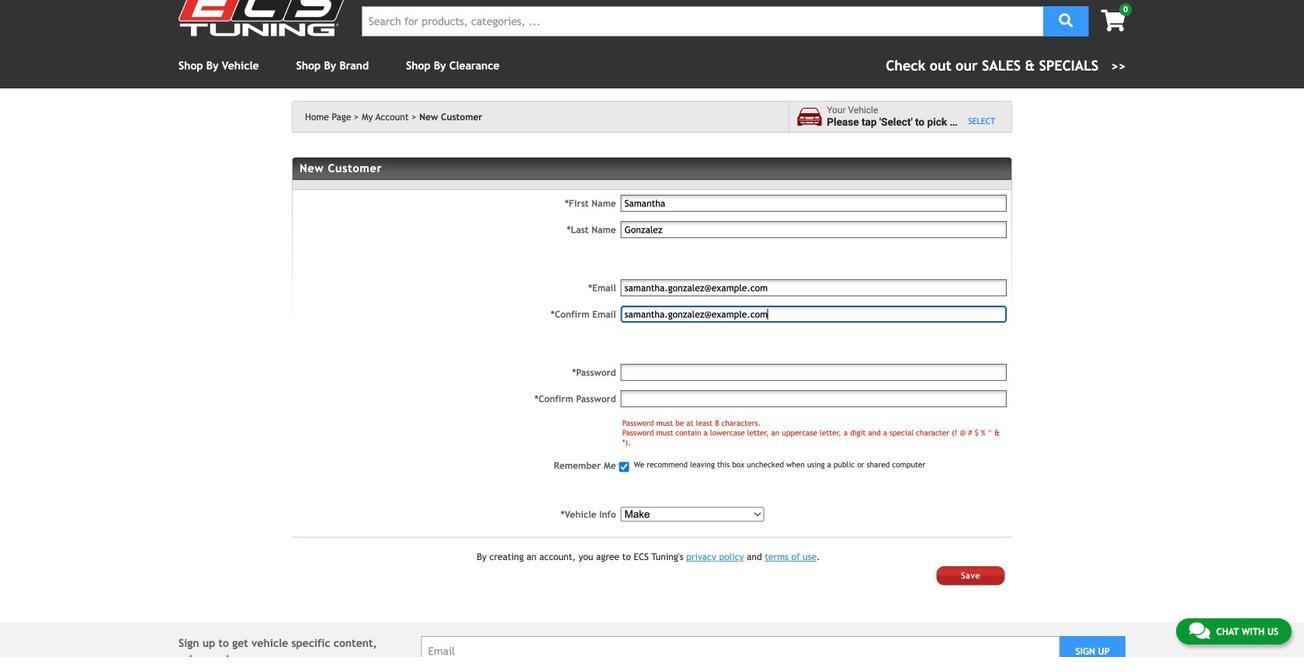 Task type: describe. For each thing, give the bounding box(es) containing it.
shopping cart image
[[1102, 10, 1126, 31]]

Search text field
[[362, 6, 1044, 37]]

search image
[[1059, 14, 1073, 28]]

ecs tuning image
[[179, 0, 349, 36]]



Task type: vqa. For each thing, say whether or not it's contained in the screenshot.
the middle &
no



Task type: locate. For each thing, give the bounding box(es) containing it.
None checkbox
[[619, 462, 630, 473]]

None text field
[[621, 195, 1007, 212]]

None text field
[[621, 221, 1007, 238], [621, 280, 1007, 297], [621, 306, 1007, 323], [621, 221, 1007, 238], [621, 280, 1007, 297], [621, 306, 1007, 323]]

Email email field
[[421, 637, 1060, 658]]

None password field
[[621, 364, 1007, 381], [621, 391, 1007, 408], [621, 364, 1007, 381], [621, 391, 1007, 408]]

None submit
[[937, 567, 1005, 586]]



